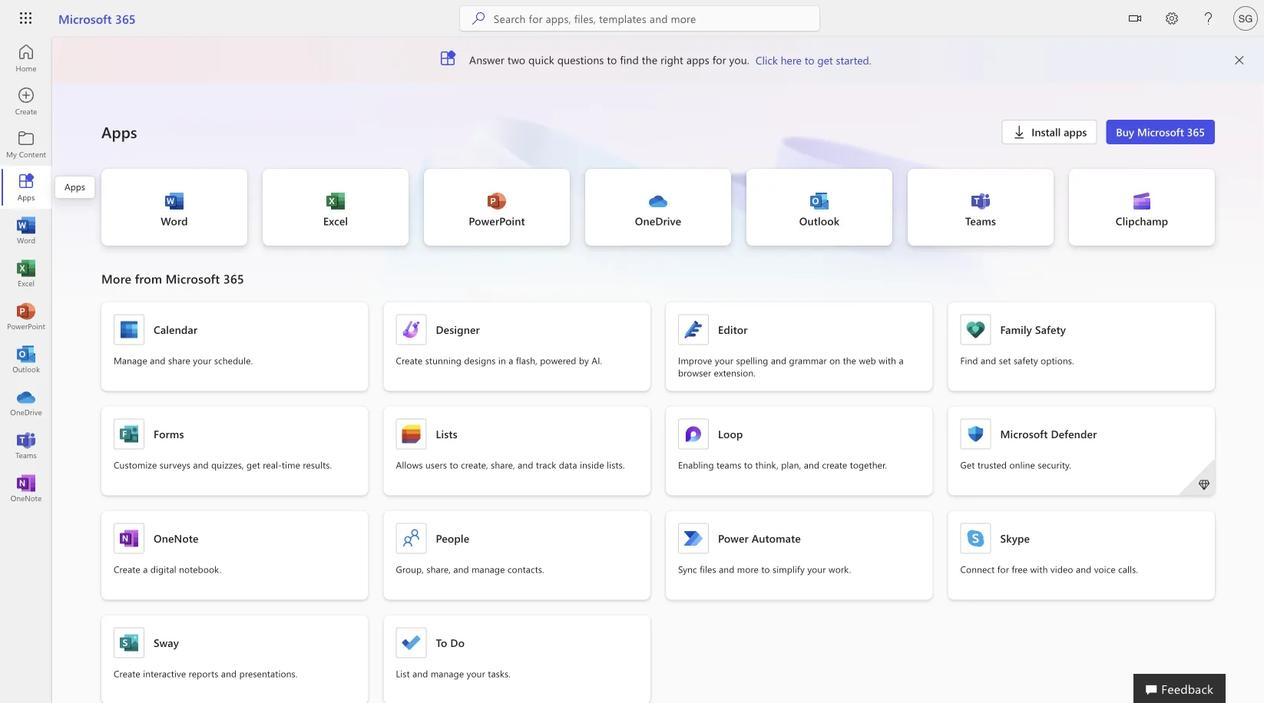 Task type: vqa. For each thing, say whether or not it's contained in the screenshot.
Word link
yes



Task type: locate. For each thing, give the bounding box(es) containing it.
word
[[161, 214, 188, 228]]

Search box. Suggestions appear as you type. search field
[[494, 6, 820, 31]]

1 vertical spatial the
[[843, 355, 857, 367]]

with right web
[[879, 355, 897, 367]]

create for onenote
[[114, 563, 140, 576]]

your left work. at the bottom of page
[[808, 563, 826, 576]]

plan,
[[781, 459, 801, 471]]

safety
[[1035, 323, 1066, 337]]

create interactive reports and presentations.
[[114, 668, 298, 680]]

requires a microsoft 365 subscription image
[[1198, 479, 1211, 491]]

create left interactive
[[114, 668, 140, 680]]

for inside answer two quick questions to find the right apps for you. click here to get started.
[[713, 53, 726, 67]]

0 vertical spatial apps
[[687, 53, 710, 67]]

excel link
[[263, 169, 409, 246]]

group,
[[396, 563, 424, 576]]

and right 'spelling'
[[771, 355, 787, 367]]

0 horizontal spatial 365
[[115, 10, 136, 27]]

1 horizontal spatial apps
[[1064, 125, 1087, 139]]

 button
[[1117, 0, 1154, 40]]

1 vertical spatial for
[[998, 563, 1009, 576]]

0 horizontal spatial with
[[879, 355, 897, 367]]

word image
[[18, 223, 34, 238]]

editor
[[718, 323, 748, 337]]

questions
[[558, 53, 604, 67]]

a right in
[[509, 355, 514, 367]]

clipchamp link
[[1069, 169, 1215, 246]]

a right web
[[899, 355, 904, 367]]

connect for free with video and voice calls.
[[961, 563, 1138, 576]]

onedrive
[[635, 214, 682, 228]]

sync
[[678, 563, 697, 576]]

with
[[879, 355, 897, 367], [1031, 563, 1048, 576]]

manage left contacts.
[[472, 563, 505, 576]]

create for sway
[[114, 668, 140, 680]]

your left 'spelling'
[[715, 355, 734, 367]]

sync files and more to simplify your work.
[[678, 563, 852, 576]]

teams. meet, share, and chat.. element
[[908, 169, 1054, 246]]

sway
[[154, 636, 179, 650]]

1 vertical spatial apps
[[65, 181, 85, 193]]

create left digital
[[114, 563, 140, 576]]

microsoft inside button
[[1138, 125, 1184, 139]]

the inside improve your spelling and grammar on the web with a browser extension.
[[843, 355, 857, 367]]

notebook.
[[179, 563, 222, 576]]

2 horizontal spatial a
[[899, 355, 904, 367]]

1 horizontal spatial share,
[[491, 459, 515, 471]]

apps
[[687, 53, 710, 67], [1064, 125, 1087, 139]]

grammar
[[789, 355, 827, 367]]

powerpoint
[[469, 214, 525, 228]]

get inside answer two quick questions to find the right apps for you. click here to get started.
[[818, 53, 833, 67]]

simplify
[[773, 563, 805, 576]]

0 horizontal spatial the
[[642, 53, 658, 67]]

manage
[[114, 355, 147, 367]]

0 vertical spatial create
[[396, 355, 423, 367]]

1 vertical spatial with
[[1031, 563, 1048, 576]]

to left find
[[607, 53, 617, 67]]

2 vertical spatial create
[[114, 668, 140, 680]]

data
[[559, 459, 577, 471]]

forms
[[154, 427, 184, 441]]

manage down to do
[[431, 668, 464, 680]]

the for right
[[642, 53, 658, 67]]

0 horizontal spatial get
[[247, 459, 260, 471]]

0 vertical spatial with
[[879, 355, 897, 367]]

microsoft 365 banner
[[0, 0, 1264, 40]]

presentations.
[[239, 668, 298, 680]]

click
[[756, 53, 778, 67]]

the right find
[[642, 53, 658, 67]]

loop
[[718, 427, 743, 441]]

excel image
[[18, 266, 34, 281]]

to right more
[[762, 563, 770, 576]]

onedrive. safely store files, photos, and more.. element
[[585, 169, 731, 246]]

apps right right
[[687, 53, 710, 67]]

1 horizontal spatial with
[[1031, 563, 1048, 576]]

1 vertical spatial get
[[247, 459, 260, 471]]

tasks.
[[488, 668, 511, 680]]

skype
[[1001, 532, 1030, 546]]

apps right install
[[1064, 125, 1087, 139]]

1 vertical spatial create
[[114, 563, 140, 576]]

spelling
[[736, 355, 769, 367]]

0 vertical spatial the
[[642, 53, 658, 67]]

teams image
[[18, 438, 34, 453]]

1 vertical spatial 365
[[1187, 125, 1205, 139]]

for
[[713, 53, 726, 67], [998, 563, 1009, 576]]

and inside improve your spelling and grammar on the web with a browser extension.
[[771, 355, 787, 367]]

0 vertical spatial manage
[[472, 563, 505, 576]]

to do
[[436, 636, 465, 650]]

manage and share your schedule.
[[114, 355, 253, 367]]

microsoft
[[58, 10, 112, 27], [1138, 125, 1184, 139], [166, 270, 220, 287], [1001, 427, 1048, 441]]

1 horizontal spatial get
[[818, 53, 833, 67]]

navigation
[[0, 37, 52, 510]]

0 vertical spatial for
[[713, 53, 726, 67]]

365 inside "banner"
[[115, 10, 136, 27]]

0 horizontal spatial share,
[[427, 563, 451, 576]]

microsoft defender
[[1001, 427, 1097, 441]]

1 vertical spatial share,
[[427, 563, 451, 576]]

outlook image
[[18, 352, 34, 367]]

onenote image
[[18, 481, 34, 496]]

0 vertical spatial apps
[[101, 122, 137, 142]]

0 vertical spatial 365
[[115, 10, 136, 27]]

install apps button
[[1002, 120, 1097, 144]]

1 horizontal spatial the
[[843, 355, 857, 367]]

0 vertical spatial get
[[818, 53, 833, 67]]

browser
[[678, 367, 711, 379]]

click here to get started. button
[[756, 53, 872, 67]]

calendar
[[154, 323, 198, 337]]

create
[[396, 355, 423, 367], [114, 563, 140, 576], [114, 668, 140, 680]]

None search field
[[460, 6, 820, 31]]

clipchamp
[[1116, 214, 1169, 228]]

the right the on
[[843, 355, 857, 367]]

find
[[961, 355, 978, 367]]

right
[[661, 53, 684, 67]]

and
[[150, 355, 166, 367], [771, 355, 787, 367], [981, 355, 997, 367], [193, 459, 209, 471], [518, 459, 534, 471], [804, 459, 820, 471], [454, 563, 469, 576], [719, 563, 735, 576], [1076, 563, 1092, 576], [221, 668, 237, 680], [413, 668, 428, 680]]

share, right create,
[[491, 459, 515, 471]]

1 horizontal spatial for
[[998, 563, 1009, 576]]

improve your spelling and grammar on the web with a browser extension.
[[678, 355, 904, 379]]

a left digital
[[143, 563, 148, 576]]

the
[[642, 53, 658, 67], [843, 355, 857, 367]]

0 horizontal spatial for
[[713, 53, 726, 67]]

and down people in the bottom of the page
[[454, 563, 469, 576]]

with right "free"
[[1031, 563, 1048, 576]]

to
[[607, 53, 617, 67], [805, 53, 815, 67], [450, 459, 458, 471], [744, 459, 753, 471], [762, 563, 770, 576]]

create for designer
[[396, 355, 423, 367]]

0 horizontal spatial apps
[[65, 181, 85, 193]]

0 horizontal spatial apps
[[687, 53, 710, 67]]

for left you.
[[713, 53, 726, 67]]

home image
[[18, 51, 34, 66]]

to left think,
[[744, 459, 753, 471]]

flash,
[[516, 355, 538, 367]]

customize
[[114, 459, 157, 471]]

for left "free"
[[998, 563, 1009, 576]]

1 horizontal spatial apps
[[101, 122, 137, 142]]

you.
[[729, 53, 750, 67]]

lists.
[[607, 459, 625, 471]]

designs
[[464, 355, 496, 367]]

to right users
[[450, 459, 458, 471]]

buy microsoft 365 button
[[1106, 120, 1215, 144]]

designer
[[436, 323, 480, 337]]

list and manage your tasks.
[[396, 668, 511, 680]]

your left the 'tasks.'
[[467, 668, 485, 680]]

get left started. on the right of page
[[818, 53, 833, 67]]

quizzes,
[[211, 459, 244, 471]]

improve
[[678, 355, 712, 367]]

a
[[509, 355, 514, 367], [899, 355, 904, 367], [143, 563, 148, 576]]

calls.
[[1119, 563, 1138, 576]]

0 horizontal spatial manage
[[431, 668, 464, 680]]

share, right group,
[[427, 563, 451, 576]]

sg button
[[1228, 0, 1264, 37]]

online
[[1010, 459, 1036, 471]]

create left stunning
[[396, 355, 423, 367]]

the inside answer two quick questions to find the right apps for you. click here to get started.
[[642, 53, 658, 67]]

2 horizontal spatial 365
[[1187, 125, 1205, 139]]

share
[[168, 355, 190, 367]]

digital
[[150, 563, 176, 576]]

1 horizontal spatial manage
[[472, 563, 505, 576]]

powered
[[540, 355, 576, 367]]

1 vertical spatial apps
[[1064, 125, 1087, 139]]

get left real-
[[247, 459, 260, 471]]

onedrive link
[[585, 169, 731, 246]]

your right share on the left bottom of the page
[[193, 355, 212, 367]]

started.
[[836, 53, 872, 67]]

contacts.
[[508, 563, 545, 576]]

2 vertical spatial 365
[[223, 270, 244, 287]]



Task type: describe. For each thing, give the bounding box(es) containing it.
sg
[[1239, 12, 1253, 24]]

on
[[830, 355, 841, 367]]

0 horizontal spatial a
[[143, 563, 148, 576]]

two
[[508, 53, 526, 67]]

video
[[1051, 563, 1074, 576]]

word. write, share, and make real time edits.. element
[[101, 169, 247, 246]]

here
[[781, 53, 802, 67]]

power automate
[[718, 532, 801, 546]]

create,
[[461, 459, 488, 471]]

customize surveys and quizzes, get real-time results.
[[114, 459, 332, 471]]

your inside improve your spelling and grammar on the web with a browser extension.
[[715, 355, 734, 367]]

reports
[[189, 668, 219, 680]]

to
[[436, 636, 447, 650]]

enabling
[[678, 459, 714, 471]]

feedback button
[[1134, 674, 1226, 704]]

create image
[[18, 94, 34, 109]]

and left voice
[[1076, 563, 1092, 576]]

schedule.
[[214, 355, 253, 367]]

to right here
[[805, 53, 815, 67]]

apps tooltip
[[55, 177, 94, 198]]

powerpoint image
[[18, 309, 34, 324]]

together.
[[850, 459, 887, 471]]

think,
[[756, 459, 779, 471]]

defender
[[1051, 427, 1097, 441]]

real-
[[263, 459, 282, 471]]

the for web
[[843, 355, 857, 367]]

answer two quick questions to find the right apps for you. click here to get started.
[[469, 53, 872, 67]]

find
[[620, 53, 639, 67]]

and right plan,
[[804, 459, 820, 471]]

and right surveys at the left bottom of the page
[[193, 459, 209, 471]]

people
[[436, 532, 470, 546]]

install apps
[[1032, 125, 1087, 139]]

power
[[718, 532, 749, 546]]

safety
[[1014, 355, 1038, 367]]

answer
[[469, 53, 505, 67]]

web
[[859, 355, 876, 367]]

free
[[1012, 563, 1028, 576]]

automate
[[752, 532, 801, 546]]

more from microsoft 365
[[101, 270, 244, 287]]

with inside improve your spelling and grammar on the web with a browser extension.
[[879, 355, 897, 367]]

by
[[579, 355, 589, 367]]

get
[[961, 459, 975, 471]]

stunning
[[425, 355, 462, 367]]

create stunning designs in a flash, powered by ai.
[[396, 355, 602, 367]]

teams
[[966, 214, 996, 228]]

365 inside button
[[1187, 125, 1205, 139]]

inside
[[580, 459, 604, 471]]

more
[[737, 563, 759, 576]]

clipchamp. make and edit videos.. element
[[1069, 169, 1215, 246]]

microsoft inside "banner"
[[58, 10, 112, 27]]

security.
[[1038, 459, 1072, 471]]

ai.
[[592, 355, 602, 367]]

surveys
[[160, 459, 190, 471]]

work.
[[829, 563, 852, 576]]

buy
[[1116, 125, 1135, 139]]

create a digital notebook.
[[114, 563, 222, 576]]

apps inside answer two quick questions to find the right apps for you. click here to get started.
[[687, 53, 710, 67]]

extension.
[[714, 367, 756, 379]]

outlook. email, schedule, and set tasks.. element
[[747, 169, 893, 246]]

teams link
[[908, 169, 1054, 246]]

0 vertical spatial share,
[[491, 459, 515, 471]]

from
[[135, 270, 162, 287]]

voice
[[1094, 563, 1116, 576]]

family safety
[[1001, 323, 1066, 337]]

apps element
[[0, 166, 52, 209]]

powerpoint. easily make presentations.. element
[[424, 169, 570, 246]]

group, share, and manage contacts.
[[396, 563, 545, 576]]

word link
[[101, 169, 247, 246]]

1 vertical spatial manage
[[431, 668, 464, 680]]

feedback
[[1162, 681, 1214, 697]]

enabling teams to think, plan, and create together.
[[678, 459, 887, 471]]

a inside improve your spelling and grammar on the web with a browser extension.
[[899, 355, 904, 367]]

 button
[[1236, 52, 1244, 68]]

and left share on the left bottom of the page
[[150, 355, 166, 367]]


[[1236, 56, 1244, 65]]

and left track
[[518, 459, 534, 471]]

quick
[[529, 53, 554, 67]]

microsoft 365
[[58, 10, 136, 27]]

and right "reports"
[[221, 668, 237, 680]]

lists
[[436, 427, 458, 441]]

interactive
[[143, 668, 186, 680]]

my content image
[[18, 137, 34, 152]]

and left set
[[981, 355, 997, 367]]

excel
[[323, 214, 348, 228]]

and right list
[[413, 668, 428, 680]]

allows
[[396, 459, 423, 471]]

onenote
[[154, 532, 199, 546]]

apps image
[[18, 180, 34, 195]]

apps inside the install apps button
[[1064, 125, 1087, 139]]

powerpoint link
[[424, 169, 570, 246]]

install
[[1032, 125, 1061, 139]]

1 horizontal spatial 365
[[223, 270, 244, 287]]

find and set safety options.
[[961, 355, 1074, 367]]

none search field inside microsoft 365 "banner"
[[460, 6, 820, 31]]


[[1129, 12, 1142, 25]]

outlook link
[[747, 169, 893, 246]]

onedrive image
[[18, 395, 34, 410]]

and right files
[[719, 563, 735, 576]]

results.
[[303, 459, 332, 471]]

outlook
[[800, 214, 840, 228]]

family
[[1001, 323, 1032, 337]]

apps inside tooltip
[[65, 181, 85, 193]]

teams
[[717, 459, 742, 471]]

create
[[822, 459, 848, 471]]

buy microsoft 365
[[1116, 125, 1205, 139]]

1 horizontal spatial a
[[509, 355, 514, 367]]

list
[[396, 668, 410, 680]]

files
[[700, 563, 716, 576]]

excel. budget, plan, and calculate.. element
[[263, 169, 409, 246]]

track
[[536, 459, 556, 471]]



